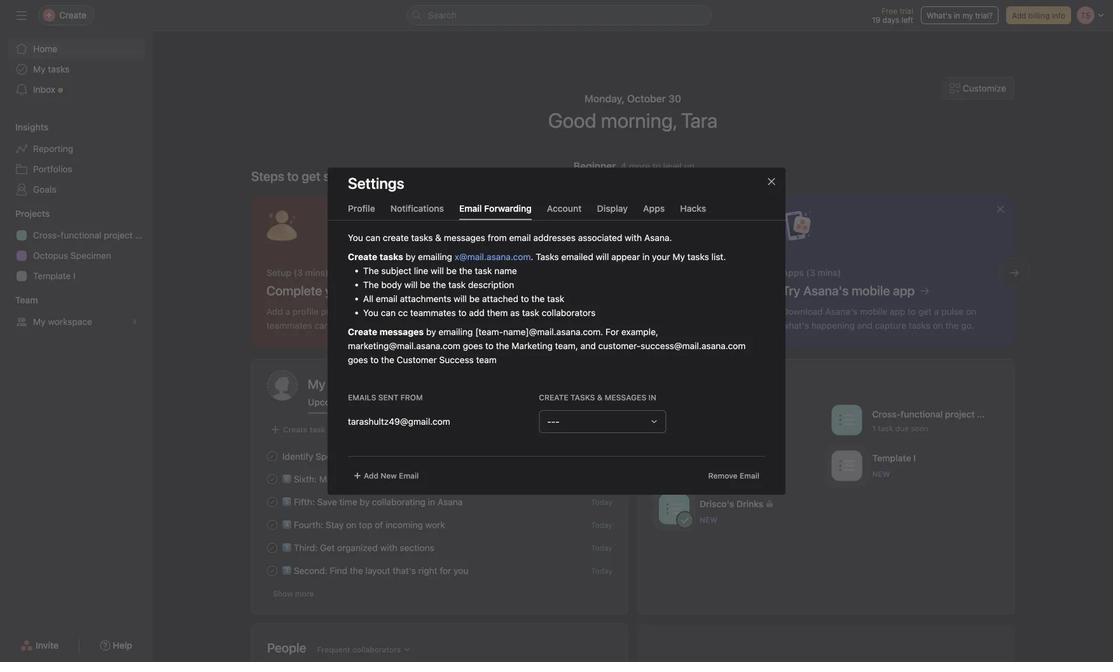 Task type: locate. For each thing, give the bounding box(es) containing it.
from right sent on the bottom left of the page
[[401, 393, 423, 402]]

my right your at top
[[673, 252, 686, 262]]

addresses
[[534, 232, 576, 243]]

1 vertical spatial you
[[363, 308, 379, 318]]

completed image for 4️⃣
[[265, 518, 280, 533]]

completed image
[[265, 541, 280, 556]]

emailing up line
[[418, 252, 453, 262]]

functional up template i new
[[901, 409, 943, 420]]

october
[[628, 93, 666, 105]]

the up all on the left top of page
[[363, 280, 379, 290]]

show
[[273, 590, 293, 599]]

by inside by emailing [team-name]@mail.asana.com. for example, marketing@mail.asana.com goes to the marketing team, and customer-success@mail.asana.com goes to the customer success team
[[427, 327, 436, 337]]

x@mail.asana.com link
[[455, 252, 531, 262]]

1 horizontal spatial email
[[460, 203, 482, 214]]

create inside button
[[283, 426, 308, 434]]

tasks down the home
[[48, 64, 70, 74]]

0 vertical spatial you
[[348, 232, 363, 243]]

2 today button from the top
[[591, 521, 613, 530]]

list image left drisco's
[[667, 502, 682, 517]]

1 vertical spatial the
[[363, 280, 379, 290]]

1 vertical spatial email
[[376, 294, 398, 304]]

asana
[[438, 497, 463, 507]]

2 vertical spatial create
[[283, 426, 308, 434]]

1 horizontal spatial cross-
[[873, 409, 901, 420]]

4 completed checkbox from the top
[[265, 541, 280, 556]]

marketing@mail.asana.com
[[348, 341, 461, 351]]

octopus specimen link
[[8, 246, 145, 266], [489, 450, 562, 463]]

0 vertical spatial add
[[1013, 11, 1027, 20]]

today button
[[591, 498, 613, 507], [591, 521, 613, 530], [591, 544, 613, 553], [591, 567, 613, 576]]

0 vertical spatial &
[[436, 232, 442, 243]]

1 horizontal spatial more
[[630, 161, 651, 171]]

create up subject
[[383, 232, 409, 243]]

2 horizontal spatial new
[[873, 470, 891, 479]]

1 horizontal spatial plan
[[978, 409, 996, 420]]

0 horizontal spatial i
[[73, 271, 76, 281]]

in inside create tasks by emailing x@mail.asana.com . tasks emailed will appear in your my tasks list. the subject line will be the task name the body will be the task description all email attachments will be attached to the task you can cc teammates to add them as task collaborators
[[643, 252, 650, 262]]

the down marketing@mail.asana.com
[[381, 355, 395, 365]]

more left level
[[630, 161, 651, 171]]

i for template i
[[73, 271, 76, 281]]

display
[[597, 203, 628, 214]]

you
[[454, 566, 469, 576]]

3 completed image from the top
[[265, 495, 280, 510]]

create up "identify"
[[283, 426, 308, 434]]

1 vertical spatial create
[[539, 393, 569, 402]]

to left level
[[653, 161, 661, 171]]

completed checkbox left 3️⃣ at the left
[[265, 541, 280, 556]]

work right make
[[344, 474, 364, 485]]

1 vertical spatial messages
[[380, 327, 424, 337]]

messages up --- dropdown button
[[605, 393, 647, 402]]

cross- inside "link"
[[33, 230, 61, 241]]

0 horizontal spatial more
[[295, 590, 314, 599]]

completed image left 6️⃣
[[265, 472, 280, 487]]

2 vertical spatial messages
[[605, 393, 647, 402]]

add
[[1013, 11, 1027, 20], [364, 472, 379, 480]]

emailing
[[418, 252, 453, 262], [439, 327, 473, 337]]

soon right "remove"
[[744, 470, 762, 479]]

task right 1
[[879, 424, 894, 433]]

0 horizontal spatial template
[[33, 271, 71, 281]]

you can create tasks & messages from email addresses associated with asana.
[[348, 232, 673, 243]]

1 vertical spatial template
[[873, 453, 912, 464]]

new inside button
[[381, 472, 397, 480]]

0 horizontal spatial octopus
[[33, 250, 68, 261]]

completed checkbox left 6️⃣
[[265, 472, 280, 487]]

1 today button from the top
[[591, 498, 613, 507]]

0 horizontal spatial be
[[420, 280, 431, 290]]

1 horizontal spatial due
[[896, 424, 910, 433]]

0 vertical spatial i
[[73, 271, 76, 281]]

you
[[348, 232, 363, 243], [363, 308, 379, 318]]

octopus specimen up template i link
[[33, 250, 111, 261]]

1 vertical spatial emailing
[[439, 327, 473, 337]]

2 horizontal spatial email
[[740, 472, 760, 480]]

more right show
[[295, 590, 314, 599]]

hacks button
[[681, 203, 707, 220]]

create inside create tasks by emailing x@mail.asana.com . tasks emailed will appear in your my tasks list. the subject line will be the task name the body will be the task description all email attachments will be attached to the task you can cc teammates to add them as task collaborators
[[348, 252, 378, 262]]

0 horizontal spatial 4
[[622, 161, 627, 171]]

profile button
[[348, 203, 375, 220]]

list image
[[840, 459, 855, 474]]

task up collaborators
[[548, 294, 565, 304]]

account
[[547, 203, 582, 214]]

0 horizontal spatial cross-
[[33, 230, 61, 241]]

task inside cross-functional project plan 1 task due soon
[[879, 424, 894, 433]]

completed image left '5️⃣'
[[265, 495, 280, 510]]

2 horizontal spatial by
[[427, 327, 436, 337]]

0 vertical spatial goes
[[463, 341, 483, 351]]

the up description
[[459, 266, 473, 276]]

4 today button from the top
[[591, 567, 613, 576]]

forwarding
[[485, 203, 532, 214]]

1 vertical spatial goes
[[348, 355, 368, 365]]

people
[[267, 641, 307, 656]]

tasks
[[48, 64, 70, 74], [411, 232, 433, 243], [380, 252, 404, 262], [688, 252, 710, 262], [571, 393, 595, 402], [707, 470, 726, 479]]

monday,
[[585, 93, 625, 105]]

2 completed checkbox from the top
[[265, 472, 280, 487]]

task inside button
[[310, 426, 326, 434]]

my up inbox
[[33, 64, 46, 74]]

my down team
[[33, 317, 46, 327]]

1 vertical spatial work
[[426, 520, 446, 530]]

by right time
[[360, 497, 370, 507]]

specimen up the remove email
[[738, 455, 780, 466]]

will down associated on the top right
[[596, 252, 609, 262]]

0 horizontal spatial plan
[[135, 230, 153, 241]]

1 horizontal spatial project
[[946, 409, 976, 420]]

new down drisco's
[[700, 516, 718, 525]]

octopus inside projects element
[[33, 250, 68, 261]]

invite button
[[12, 635, 67, 658]]

email up collaborating
[[399, 472, 419, 480]]

goes up my tasks
[[348, 355, 368, 365]]

4 inside octopus specimen 4 tasks due soon
[[700, 470, 705, 479]]

new up collaborating
[[381, 472, 397, 480]]

5 completed checkbox from the top
[[265, 564, 280, 579]]

i down cross-functional project plan 1 task due soon
[[914, 453, 917, 464]]

4 completed image from the top
[[265, 518, 280, 533]]

email down body at the left top
[[376, 294, 398, 304]]

-
[[548, 416, 552, 427], [552, 416, 556, 427], [556, 416, 560, 427]]

create for create messages
[[348, 327, 378, 337]]

overdue
[[366, 397, 402, 408]]

specimen
[[71, 250, 111, 261], [527, 452, 562, 461], [738, 455, 780, 466]]

upcoming button
[[308, 397, 351, 414]]

the
[[459, 266, 473, 276], [433, 280, 446, 290], [532, 294, 545, 304], [496, 341, 510, 351], [381, 355, 395, 365], [350, 566, 363, 576]]

messages up marketing@mail.asana.com
[[380, 327, 424, 337]]

functional inside "link"
[[61, 230, 102, 241]]

0 vertical spatial more
[[630, 161, 651, 171]]

create tasks & messages in
[[539, 393, 657, 402]]

1 completed image from the top
[[265, 449, 280, 464]]

completed image left 2️⃣
[[265, 564, 280, 579]]

3 today from the top
[[591, 521, 613, 530]]

Completed checkbox
[[265, 449, 280, 464], [265, 472, 280, 487], [265, 518, 280, 533], [265, 541, 280, 556], [265, 564, 280, 579]]

projects element
[[0, 202, 153, 289]]

my tasks link
[[308, 376, 612, 394]]

third:
[[294, 543, 318, 553]]

2 vertical spatial by
[[360, 497, 370, 507]]

0 horizontal spatial due
[[728, 470, 742, 479]]

you down profile 'button'
[[348, 232, 363, 243]]

i
[[73, 271, 76, 281], [914, 453, 917, 464]]

0 vertical spatial cross-
[[33, 230, 61, 241]]

1 vertical spatial can
[[381, 308, 396, 318]]

1 vertical spatial cross-
[[873, 409, 901, 420]]

2 horizontal spatial be
[[470, 294, 480, 304]]

free
[[882, 6, 898, 15]]

completed checkbox for 4️⃣
[[265, 518, 280, 533]]

in left your at top
[[643, 252, 650, 262]]

1 vertical spatial list image
[[667, 502, 682, 517]]

completed checkbox left "identify"
[[265, 449, 280, 464]]

today for work
[[591, 521, 613, 530]]

be up add
[[470, 294, 480, 304]]

1 vertical spatial functional
[[901, 409, 943, 420]]

5 today from the top
[[591, 567, 613, 576]]

soon inside cross-functional project plan 1 task due soon
[[912, 424, 929, 433]]

project inside cross-functional project plan 1 task due soon
[[946, 409, 976, 420]]

completed image for 2️⃣
[[265, 564, 280, 579]]

create task button
[[267, 421, 329, 439]]

more inside beginner 4 more to level up
[[630, 161, 651, 171]]

1 vertical spatial from
[[401, 393, 423, 402]]

to left add
[[459, 308, 467, 318]]

1 horizontal spatial be
[[447, 266, 457, 276]]

0 vertical spatial project
[[104, 230, 133, 241]]

reporting link
[[8, 139, 145, 159]]

my
[[963, 11, 974, 20]]

0 vertical spatial functional
[[61, 230, 102, 241]]

list image
[[840, 413, 855, 428], [667, 502, 682, 517]]

to right steps
[[287, 169, 299, 184]]

1 horizontal spatial specimen
[[527, 452, 562, 461]]

be up "attachments" on the left of page
[[420, 280, 431, 290]]

template down 1
[[873, 453, 912, 464]]

0 vertical spatial with
[[625, 232, 642, 243]]

cross- inside cross-functional project plan 1 task due soon
[[873, 409, 901, 420]]

with up the appear
[[625, 232, 642, 243]]

profile
[[348, 203, 375, 214]]

3 completed checkbox from the top
[[265, 518, 280, 533]]

task up identify species
[[310, 426, 326, 434]]

project inside "link"
[[104, 230, 133, 241]]

1 vertical spatial due
[[728, 470, 742, 479]]

4 inside beginner 4 more to level up
[[622, 161, 627, 171]]

work down asana
[[426, 520, 446, 530]]

all
[[363, 294, 374, 304]]

2 horizontal spatial specimen
[[738, 455, 780, 466]]

1 vertical spatial plan
[[978, 409, 996, 420]]

task left description
[[449, 280, 466, 290]]

octopus specimen link down cross-functional project plan
[[8, 246, 145, 266]]

customer
[[397, 355, 437, 365]]

1 horizontal spatial i
[[914, 453, 917, 464]]

messages up x@mail.asana.com link
[[444, 232, 486, 243]]

functional for cross-functional project plan 1 task due soon
[[901, 409, 943, 420]]

you down all on the left top of page
[[363, 308, 379, 318]]

completed image for 6️⃣
[[265, 472, 280, 487]]

completed image left '4️⃣'
[[265, 518, 280, 533]]

0 vertical spatial create
[[348, 252, 378, 262]]

completed image
[[265, 449, 280, 464], [265, 472, 280, 487], [265, 495, 280, 510], [265, 518, 280, 533], [265, 564, 280, 579]]

task up description
[[475, 266, 492, 276]]

1 vertical spatial octopus specimen
[[494, 452, 562, 461]]

list image left 1
[[840, 413, 855, 428]]

my tasks
[[33, 64, 70, 74]]

apps
[[644, 203, 665, 214]]

line
[[414, 266, 429, 276]]

0 vertical spatial be
[[447, 266, 457, 276]]

emailing up success
[[439, 327, 473, 337]]

search
[[428, 10, 457, 20]]

trial
[[900, 6, 914, 15]]

from
[[488, 232, 507, 243], [401, 393, 423, 402]]

plan inside "link"
[[135, 230, 153, 241]]

x@mail.asana.com
[[455, 252, 531, 262]]

asana.
[[645, 232, 673, 243]]

octopus left …
[[494, 452, 525, 461]]

more inside 'button'
[[295, 590, 314, 599]]

workspace
[[48, 317, 92, 327]]

template for template i new
[[873, 453, 912, 464]]

2 today from the top
[[591, 498, 613, 507]]

stay
[[326, 520, 344, 530]]

tasks up --- dropdown button
[[571, 393, 595, 402]]

1 horizontal spatial &
[[598, 393, 603, 402]]

1 vertical spatial soon
[[744, 470, 762, 479]]

0 horizontal spatial add
[[364, 472, 379, 480]]

tarashultz49@gmail.com
[[348, 416, 451, 427]]

23
[[573, 452, 583, 461]]

completed image left "identify"
[[265, 449, 280, 464]]

1 vertical spatial by
[[427, 327, 436, 337]]

cross- down "projects"
[[33, 230, 61, 241]]

i for template i new
[[914, 453, 917, 464]]

emailing inside create tasks by emailing x@mail.asana.com . tasks emailed will appear in your my tasks list. the subject line will be the task name the body will be the task description all email attachments will be attached to the task you can cc teammates to add them as task collaborators
[[418, 252, 453, 262]]

0 vertical spatial by
[[406, 252, 416, 262]]

them
[[487, 308, 508, 318]]

plan for cross-functional project plan 1 task due soon
[[978, 409, 996, 420]]

due right 1
[[896, 424, 910, 433]]

marketing
[[512, 341, 553, 351]]

level
[[664, 161, 682, 171]]

close image
[[767, 176, 777, 187]]

0 horizontal spatial work
[[344, 474, 364, 485]]

my inside global element
[[33, 64, 46, 74]]

specimen inside octopus specimen 4 tasks due soon
[[738, 455, 780, 466]]

2 horizontal spatial octopus
[[700, 455, 736, 466]]

can left cc
[[381, 308, 396, 318]]

completed checkbox for 6️⃣
[[265, 472, 280, 487]]

collaborators
[[542, 308, 596, 318]]

add left billing
[[1013, 11, 1027, 20]]

1 vertical spatial add
[[364, 472, 379, 480]]

to down [team-
[[486, 341, 494, 351]]

will up teammates
[[454, 294, 467, 304]]

1 horizontal spatial 4
[[700, 470, 705, 479]]

0 vertical spatial due
[[896, 424, 910, 433]]

can
[[366, 232, 381, 243], [381, 308, 396, 318]]

email up .
[[510, 232, 531, 243]]

the left subject
[[363, 266, 379, 276]]

due inside octopus specimen 4 tasks due soon
[[728, 470, 742, 479]]

1 vertical spatial i
[[914, 453, 917, 464]]

email right "remove"
[[740, 472, 760, 480]]

create messages
[[348, 327, 424, 337]]

0 vertical spatial 4
[[622, 161, 627, 171]]

new right list image
[[873, 470, 891, 479]]

& down notifications button
[[436, 232, 442, 243]]

will
[[596, 252, 609, 262], [431, 266, 444, 276], [405, 280, 418, 290], [454, 294, 467, 304]]

my
[[33, 64, 46, 74], [673, 252, 686, 262], [33, 317, 46, 327]]

specimen inside projects element
[[71, 250, 111, 261]]

1 vertical spatial 4
[[700, 470, 705, 479]]

with down of
[[380, 543, 398, 553]]

0 vertical spatial create
[[383, 232, 409, 243]]

incoming
[[386, 520, 423, 530]]

due
[[896, 424, 910, 433], [728, 470, 742, 479]]

0 vertical spatial soon
[[912, 424, 929, 433]]

template inside template i link
[[33, 271, 71, 281]]

beginner
[[574, 160, 616, 172]]

0 vertical spatial from
[[488, 232, 507, 243]]

2 completed image from the top
[[265, 472, 280, 487]]

i inside template i link
[[73, 271, 76, 281]]

1 horizontal spatial messages
[[444, 232, 486, 243]]

get started
[[302, 169, 365, 184]]

to down the create messages at the left of the page
[[371, 355, 379, 365]]

2 the from the top
[[363, 280, 379, 290]]

my inside teams element
[[33, 317, 46, 327]]

0 vertical spatial octopus specimen
[[33, 250, 111, 261]]

4 right beginner
[[622, 161, 627, 171]]

species
[[316, 451, 348, 462]]

0 horizontal spatial email
[[376, 294, 398, 304]]

1 horizontal spatial add
[[1013, 11, 1027, 20]]

specimen left the 23
[[527, 452, 562, 461]]

soon inside octopus specimen 4 tasks due soon
[[744, 470, 762, 479]]

plan inside cross-functional project plan 1 task due soon
[[978, 409, 996, 420]]

be right line
[[447, 266, 457, 276]]

by up line
[[406, 252, 416, 262]]

projects button
[[0, 208, 50, 220]]

email left forwarding at the left of the page
[[460, 203, 482, 214]]

template for template i
[[33, 271, 71, 281]]

1 completed checkbox from the top
[[265, 449, 280, 464]]

completed checkbox left '4️⃣'
[[265, 518, 280, 533]]

i inside template i new
[[914, 453, 917, 464]]

Completed checkbox
[[265, 495, 280, 510]]

1 vertical spatial &
[[598, 393, 603, 402]]

functional for cross-functional project plan
[[61, 230, 102, 241]]

template i new
[[873, 453, 917, 479]]

0 vertical spatial my
[[33, 64, 46, 74]]

template up team
[[33, 271, 71, 281]]

add up 5️⃣ fifth: save time by collaborating in asana
[[364, 472, 379, 480]]

4 today from the top
[[591, 544, 613, 553]]

2 vertical spatial my
[[33, 317, 46, 327]]

tara
[[681, 108, 718, 132]]

home link
[[8, 39, 145, 59]]

1 horizontal spatial from
[[488, 232, 507, 243]]

create up ---
[[539, 393, 569, 402]]

create
[[348, 252, 378, 262], [348, 327, 378, 337], [283, 426, 308, 434]]

the up collaborators
[[532, 294, 545, 304]]

that's
[[393, 566, 416, 576]]

tasks inside "my tasks" link
[[48, 64, 70, 74]]

1 vertical spatial octopus specimen link
[[489, 450, 562, 463]]

project for cross-functional project plan 1 task due soon
[[946, 409, 976, 420]]

completed checkbox left 2️⃣
[[265, 564, 280, 579]]

customize button
[[943, 77, 1015, 100]]

i up teams element
[[73, 271, 76, 281]]

3 - from the left
[[556, 416, 560, 427]]

template inside template i new
[[873, 453, 912, 464]]

0 horizontal spatial messages
[[380, 327, 424, 337]]

octopus specimen link down ---
[[489, 450, 562, 463]]

by emailing [team-name]@mail.asana.com. for example, marketing@mail.asana.com goes to the marketing team, and customer-success@mail.asana.com goes to the customer success team
[[348, 327, 746, 365]]

by inside create tasks by emailing x@mail.asana.com . tasks emailed will appear in your my tasks list. the subject line will be the task name the body will be the task description all email attachments will be attached to the task you can cc teammates to add them as task collaborators
[[406, 252, 416, 262]]

5 completed image from the top
[[265, 564, 280, 579]]

tasks left list.
[[688, 252, 710, 262]]

create for create task
[[283, 426, 308, 434]]

1 vertical spatial more
[[295, 590, 314, 599]]

0 horizontal spatial list image
[[667, 502, 682, 517]]

today for for
[[591, 567, 613, 576]]

4 left "remove"
[[700, 470, 705, 479]]

to
[[653, 161, 661, 171], [287, 169, 299, 184], [521, 294, 529, 304], [459, 308, 467, 318], [486, 341, 494, 351], [371, 355, 379, 365]]

emails
[[348, 393, 376, 402]]

specimen down cross-functional project plan
[[71, 250, 111, 261]]

0 horizontal spatial goes
[[348, 355, 368, 365]]

my tasks link
[[8, 59, 145, 80]]

overdue (1) button
[[366, 397, 416, 414]]

can down profile 'button'
[[366, 232, 381, 243]]

1 horizontal spatial work
[[426, 520, 446, 530]]

create down all on the left top of page
[[348, 327, 378, 337]]

0 horizontal spatial new
[[381, 472, 397, 480]]

functional inside cross-functional project plan 1 task due soon
[[901, 409, 943, 420]]

&
[[436, 232, 442, 243], [598, 393, 603, 402]]

create up all on the left top of page
[[348, 252, 378, 262]]

0 horizontal spatial octopus specimen link
[[8, 246, 145, 266]]

from up x@mail.asana.com
[[488, 232, 507, 243]]

0 vertical spatial template
[[33, 271, 71, 281]]

1 horizontal spatial template
[[873, 453, 912, 464]]

2 horizontal spatial messages
[[605, 393, 647, 402]]

3️⃣ third: get organized with sections
[[283, 543, 435, 553]]

insights element
[[0, 116, 153, 202]]



Task type: vqa. For each thing, say whether or not it's contained in the screenshot.
Free trial 19 days left
yes



Task type: describe. For each thing, give the bounding box(es) containing it.
add billing info
[[1013, 11, 1066, 20]]

billing
[[1029, 11, 1051, 20]]

add profile photo image
[[267, 370, 298, 401]]

in up --- dropdown button
[[649, 393, 657, 402]]

create for create tasks by emailing x@mail.asana.com . tasks emailed will appear in your my tasks list. the subject line will be the task name the body will be the task description all email attachments will be attached to the task you can cc teammates to add them as task collaborators
[[348, 252, 378, 262]]

identify
[[283, 451, 314, 462]]

sixth:
[[294, 474, 317, 485]]

0 vertical spatial email
[[510, 232, 531, 243]]

remove
[[709, 472, 738, 480]]

1 horizontal spatial goes
[[463, 341, 483, 351]]

to right attached
[[521, 294, 529, 304]]

completed checkbox for identify
[[265, 449, 280, 464]]

due inside cross-functional project plan 1 task due soon
[[896, 424, 910, 433]]

appear
[[612, 252, 641, 262]]

as
[[511, 308, 520, 318]]

1 vertical spatial be
[[420, 280, 431, 290]]

task right as
[[522, 308, 540, 318]]

tasks inside octopus specimen 4 tasks due soon
[[707, 470, 726, 479]]

left
[[902, 15, 914, 24]]

name
[[495, 266, 517, 276]]

1 horizontal spatial create
[[539, 393, 569, 402]]

completed image for identify
[[265, 449, 280, 464]]

0 horizontal spatial email
[[399, 472, 419, 480]]

email inside create tasks by emailing x@mail.asana.com . tasks emailed will appear in your my tasks list. the subject line will be the task name the body will be the task description all email attachments will be attached to the task you can cc teammates to add them as task collaborators
[[376, 294, 398, 304]]

days
[[883, 15, 900, 24]]

subject
[[382, 266, 412, 276]]

goals
[[33, 184, 56, 195]]

teams element
[[0, 289, 153, 335]]

0 vertical spatial octopus specimen link
[[8, 246, 145, 266]]

30
[[669, 93, 682, 105]]

---
[[548, 416, 560, 427]]

completed checkbox for 2️⃣
[[265, 564, 280, 579]]

today button for asana
[[591, 498, 613, 507]]

(1)
[[405, 397, 416, 408]]

1
[[873, 424, 877, 433]]

reporting
[[33, 144, 73, 154]]

drisco's drinks
[[700, 499, 764, 510]]

goals link
[[8, 180, 145, 200]]

0 horizontal spatial create
[[383, 232, 409, 243]]

customize
[[964, 83, 1007, 94]]

1 vertical spatial with
[[380, 543, 398, 553]]

steps to get started
[[251, 169, 365, 184]]

3 today button from the top
[[591, 544, 613, 553]]

1 the from the top
[[363, 266, 379, 276]]

new inside template i new
[[873, 470, 891, 479]]

tasks
[[536, 252, 559, 262]]

my tasks
[[308, 377, 359, 392]]

email inside "button"
[[740, 472, 760, 480]]

search list box
[[407, 5, 712, 25]]

0 vertical spatial list image
[[840, 413, 855, 428]]

email forwarding button
[[460, 203, 532, 220]]

body
[[382, 280, 402, 290]]

notifications
[[391, 203, 444, 214]]

settings
[[348, 174, 405, 192]]

of
[[375, 520, 383, 530]]

19
[[873, 15, 881, 24]]

inbox
[[33, 84, 55, 95]]

the up "attachments" on the left of page
[[433, 280, 446, 290]]

can inside create tasks by emailing x@mail.asana.com . tasks emailed will appear in your my tasks list. the subject line will be the task name the body will be the task description all email attachments will be attached to the task you can cc teammates to add them as task collaborators
[[381, 308, 396, 318]]

to inside beginner 4 more to level up
[[653, 161, 661, 171]]

4️⃣ fourth: stay on top of incoming work
[[283, 520, 446, 530]]

steps
[[251, 169, 284, 184]]

emails sent from
[[348, 393, 423, 402]]

display button
[[597, 203, 628, 220]]

1 horizontal spatial new
[[700, 516, 718, 525]]

today for asana
[[591, 498, 613, 507]]

what's in my trial? button
[[922, 6, 999, 24]]

1 horizontal spatial octopus
[[494, 452, 525, 461]]

3️⃣
[[283, 543, 292, 553]]

home
[[33, 44, 57, 54]]

in left asana
[[428, 497, 435, 507]]

insights
[[15, 122, 49, 132]]

global element
[[0, 31, 153, 108]]

my inside create tasks by emailing x@mail.asana.com . tasks emailed will appear in your my tasks list. the subject line will be the task name the body will be the task description all email attachments will be attached to the task you can cc teammates to add them as task collaborators
[[673, 252, 686, 262]]

invite
[[36, 641, 59, 651]]

team
[[476, 355, 497, 365]]

completed checkbox for 3️⃣
[[265, 541, 280, 556]]

scroll card carousel right image
[[1010, 268, 1020, 278]]

make
[[319, 474, 342, 485]]

0 vertical spatial can
[[366, 232, 381, 243]]

notifications button
[[391, 203, 444, 220]]

will down line
[[405, 280, 418, 290]]

emailing inside by emailing [team-name]@mail.asana.com. for example, marketing@mail.asana.com goes to the marketing team, and customer-success@mail.asana.com goes to the customer success team
[[439, 327, 473, 337]]

octopus inside octopus specimen 4 tasks due soon
[[700, 455, 736, 466]]

cc
[[398, 308, 408, 318]]

associated
[[578, 232, 623, 243]]

octopus specimen inside projects element
[[33, 250, 111, 261]]

today button for work
[[591, 521, 613, 530]]

today button for for
[[591, 567, 613, 576]]

cross- for cross-functional project plan
[[33, 230, 61, 241]]

the down [team-
[[496, 341, 510, 351]]

project for cross-functional project plan
[[104, 230, 133, 241]]

my for my tasks
[[33, 64, 46, 74]]

you inside create tasks by emailing x@mail.asana.com . tasks emailed will appear in your my tasks list. the subject line will be the task name the body will be the task description all email attachments will be attached to the task you can cc teammates to add them as task collaborators
[[363, 308, 379, 318]]

create tasks by emailing x@mail.asana.com . tasks emailed will appear in your my tasks list. the subject line will be the task name the body will be the task description all email attachments will be attached to the task you can cc teammates to add them as task collaborators
[[348, 252, 727, 318]]

add for add new email
[[364, 472, 379, 480]]

identify species
[[283, 451, 348, 462]]

6️⃣
[[283, 474, 292, 485]]

1 horizontal spatial with
[[625, 232, 642, 243]]

my workspace
[[33, 317, 92, 327]]

customer-
[[599, 341, 641, 351]]

the right find
[[350, 566, 363, 576]]

0 vertical spatial work
[[344, 474, 364, 485]]

teammates
[[411, 308, 456, 318]]

0 vertical spatial messages
[[444, 232, 486, 243]]

tasks down notifications button
[[411, 232, 433, 243]]

[team-
[[476, 327, 504, 337]]

inbox link
[[8, 80, 145, 100]]

sent
[[379, 393, 399, 402]]

overdue (1)
[[366, 397, 416, 408]]

1 - from the left
[[548, 416, 552, 427]]

2️⃣ second: find the layout that's right for you
[[283, 566, 469, 576]]

remove email
[[709, 472, 760, 480]]

0 horizontal spatial &
[[436, 232, 442, 243]]

my for my workspace
[[33, 317, 46, 327]]

2 - from the left
[[552, 416, 556, 427]]

tasks up subject
[[380, 252, 404, 262]]

2 vertical spatial be
[[470, 294, 480, 304]]

plan for cross-functional project plan
[[135, 230, 153, 241]]

cross-functional project plan
[[33, 230, 153, 241]]

completed image for 5️⃣
[[265, 495, 280, 510]]

attached
[[482, 294, 519, 304]]

beginner 4 more to level up
[[574, 160, 695, 172]]

0 horizontal spatial by
[[360, 497, 370, 507]]

up
[[685, 161, 695, 171]]

time
[[340, 497, 358, 507]]

add new email
[[364, 472, 419, 480]]

good
[[549, 108, 597, 132]]

hide sidebar image
[[17, 10, 27, 20]]

morning,
[[601, 108, 677, 132]]

fifth:
[[294, 497, 315, 507]]

template i link
[[8, 266, 145, 286]]

collaborating
[[372, 497, 426, 507]]

search button
[[407, 5, 712, 25]]

cross- for cross-functional project plan 1 task due soon
[[873, 409, 901, 420]]

1 horizontal spatial octopus specimen
[[494, 452, 562, 461]]

4️⃣
[[283, 520, 292, 530]]

and
[[581, 341, 596, 351]]

1 today from the top
[[591, 452, 613, 461]]

team button
[[0, 294, 38, 307]]

0 horizontal spatial from
[[401, 393, 423, 402]]

save
[[317, 497, 337, 507]]

in inside button
[[955, 11, 961, 20]]

free trial 19 days left
[[873, 6, 914, 24]]

portfolios
[[33, 164, 72, 174]]

add for add billing info
[[1013, 11, 1027, 20]]

second:
[[294, 566, 328, 576]]

will right line
[[431, 266, 444, 276]]

emailed
[[562, 252, 594, 262]]

your
[[653, 252, 671, 262]]

email forwarding
[[460, 203, 532, 214]]



